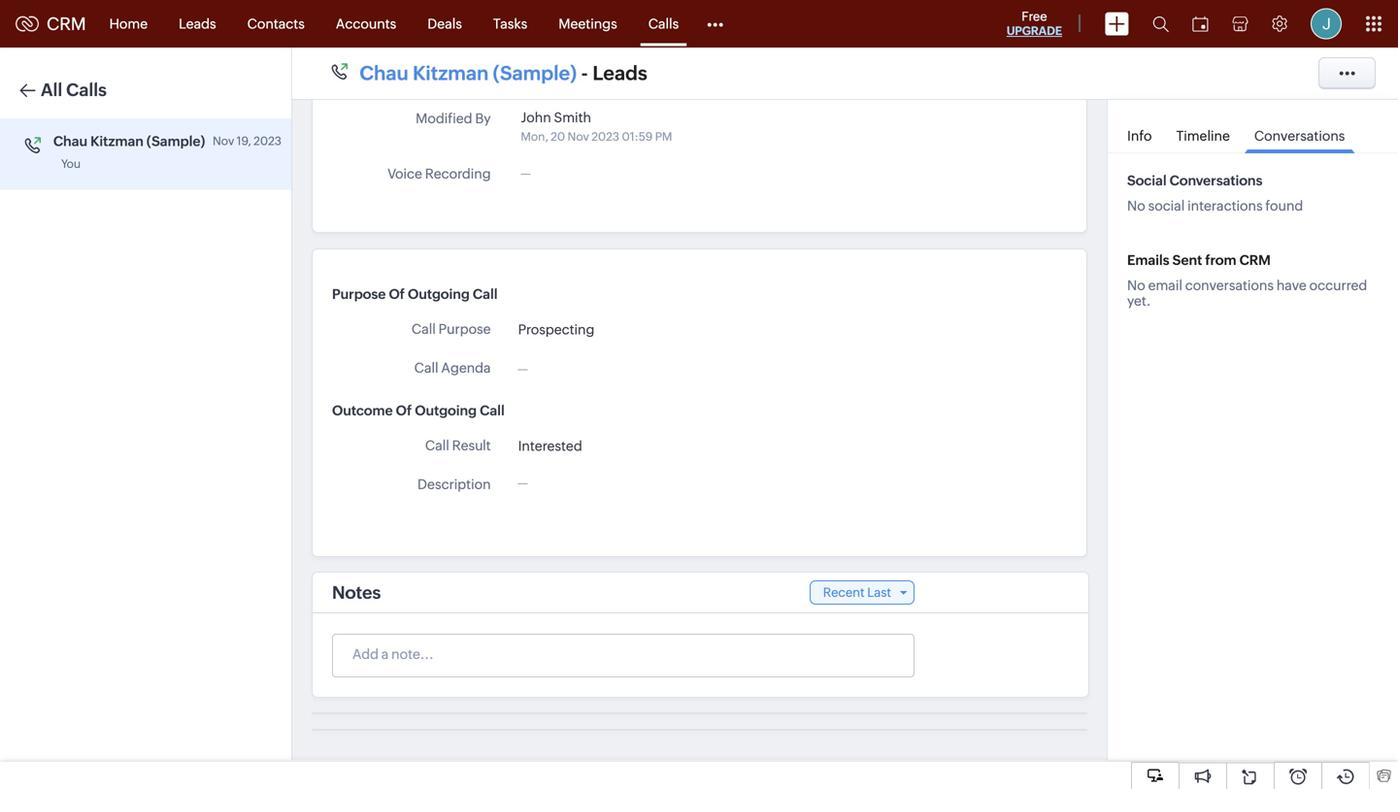 Task type: vqa. For each thing, say whether or not it's contained in the screenshot.
Create Menu image
yes



Task type: describe. For each thing, give the bounding box(es) containing it.
calls link
[[633, 0, 695, 47]]

yet.
[[1128, 293, 1151, 309]]

0 vertical spatial crm
[[47, 14, 86, 34]]

20
[[551, 130, 565, 143]]

timeline link
[[1167, 115, 1240, 152]]

nov inside john smith mon, 20 nov 2023 01:59 pm
[[568, 130, 589, 143]]

0 vertical spatial conversations
[[1255, 128, 1346, 144]]

recent last
[[823, 586, 892, 600]]

1 vertical spatial purpose
[[439, 321, 491, 337]]

chau kitzman (sample) link
[[360, 61, 577, 86]]

found
[[1266, 198, 1304, 214]]

call for call agenda
[[414, 360, 439, 376]]

1 horizontal spatial leads
[[593, 62, 648, 84]]

you
[[61, 157, 81, 170]]

outgoing for result
[[415, 403, 477, 419]]

outcome
[[332, 403, 393, 419]]

outgoing for purpose
[[408, 287, 470, 302]]

calls inside "link"
[[648, 16, 679, 32]]

search image
[[1153, 16, 1169, 32]]

call result
[[425, 438, 491, 454]]

of for purpose
[[389, 287, 405, 302]]

call for call result
[[425, 438, 450, 454]]

deals
[[428, 16, 462, 32]]

info
[[1128, 128, 1152, 144]]

voice recording
[[388, 166, 491, 182]]

john
[[521, 110, 551, 125]]

mon,
[[521, 130, 548, 143]]

all calls
[[41, 80, 107, 100]]

-
[[581, 62, 589, 84]]

interested
[[518, 438, 582, 454]]

email
[[1149, 278, 1183, 293]]

kitzman for chau kitzman (sample) nov 19, 2023
[[90, 134, 144, 149]]

tasks
[[493, 16, 528, 32]]

call purpose
[[412, 321, 491, 337]]

chau kitzman (sample) nov 19, 2023
[[53, 134, 282, 149]]

profile image
[[1311, 8, 1342, 39]]

2023 for mon,
[[592, 130, 620, 143]]

create menu image
[[1105, 12, 1129, 35]]

emails sent from crm no email conversations have occurred yet.
[[1128, 253, 1368, 309]]

accounts
[[336, 16, 397, 32]]

nov inside chau kitzman (sample) nov 19, 2023
[[213, 135, 234, 148]]

pm
[[655, 130, 672, 143]]

contacts
[[247, 16, 305, 32]]

kitzman for chau kitzman (sample) - leads
[[413, 62, 489, 84]]

conversations link
[[1245, 115, 1355, 153]]

outcome of outgoing call
[[332, 403, 505, 419]]

description
[[418, 477, 491, 492]]

by
[[475, 111, 491, 126]]

call up call purpose at the top of page
[[473, 287, 498, 302]]

free
[[1022, 9, 1047, 24]]

leads link
[[163, 0, 232, 47]]

info link
[[1118, 115, 1162, 152]]

tasks link
[[478, 0, 543, 47]]

create menu element
[[1094, 0, 1141, 47]]

(sample) for -
[[493, 62, 577, 84]]

chau for chau kitzman (sample) - leads
[[360, 62, 409, 84]]

modified by
[[416, 111, 491, 126]]

social
[[1149, 198, 1185, 214]]



Task type: locate. For each thing, give the bounding box(es) containing it.
crm right from
[[1240, 253, 1271, 268]]

recent
[[823, 586, 865, 600]]

sent
[[1173, 253, 1203, 268]]

0 vertical spatial chau
[[360, 62, 409, 84]]

1 vertical spatial outgoing
[[415, 403, 477, 419]]

call agenda
[[414, 360, 491, 376]]

call
[[473, 287, 498, 302], [412, 321, 436, 337], [414, 360, 439, 376], [480, 403, 505, 419], [425, 438, 450, 454]]

1 vertical spatial crm
[[1240, 253, 1271, 268]]

1 vertical spatial of
[[396, 403, 412, 419]]

conversations
[[1186, 278, 1274, 293]]

purpose of outgoing call
[[332, 287, 498, 302]]

search element
[[1141, 0, 1181, 48]]

0 vertical spatial kitzman
[[413, 62, 489, 84]]

social
[[1128, 173, 1167, 188]]

0 horizontal spatial calls
[[66, 80, 107, 100]]

crm link
[[16, 14, 86, 34]]

outgoing
[[408, 287, 470, 302], [415, 403, 477, 419]]

chau down 'accounts'
[[360, 62, 409, 84]]

crm inside emails sent from crm no email conversations have occurred yet.
[[1240, 253, 1271, 268]]

conversations up interactions
[[1170, 173, 1263, 188]]

conversations up found
[[1255, 128, 1346, 144]]

leads
[[179, 16, 216, 32], [593, 62, 648, 84]]

call down purpose of outgoing call
[[412, 321, 436, 337]]

0 vertical spatial of
[[389, 287, 405, 302]]

2023
[[592, 130, 620, 143], [254, 135, 282, 148]]

0 horizontal spatial crm
[[47, 14, 86, 34]]

(sample)
[[493, 62, 577, 84], [147, 134, 205, 149]]

last
[[867, 586, 892, 600]]

0 vertical spatial purpose
[[332, 287, 386, 302]]

2023 for (sample)
[[254, 135, 282, 148]]

agenda
[[441, 360, 491, 376]]

nov left 19,
[[213, 135, 234, 148]]

timeline
[[1177, 128, 1230, 144]]

no down social
[[1128, 198, 1146, 214]]

deals link
[[412, 0, 478, 47]]

1 horizontal spatial crm
[[1240, 253, 1271, 268]]

emails
[[1128, 253, 1170, 268]]

crm
[[47, 14, 86, 34], [1240, 253, 1271, 268]]

chau kitzman (sample) - leads
[[360, 62, 648, 84]]

2023 inside john smith mon, 20 nov 2023 01:59 pm
[[592, 130, 620, 143]]

call left result
[[425, 438, 450, 454]]

of
[[389, 287, 405, 302], [396, 403, 412, 419]]

0 horizontal spatial chau
[[53, 134, 87, 149]]

no inside 'social conversations no social interactions found'
[[1128, 198, 1146, 214]]

1 horizontal spatial 2023
[[592, 130, 620, 143]]

free upgrade
[[1007, 9, 1062, 37]]

of for outcome
[[396, 403, 412, 419]]

1 horizontal spatial kitzman
[[413, 62, 489, 84]]

recording
[[425, 166, 491, 182]]

conversations
[[1255, 128, 1346, 144], [1170, 173, 1263, 188]]

1 horizontal spatial calls
[[648, 16, 679, 32]]

calls left other modules field
[[648, 16, 679, 32]]

interactions
[[1188, 198, 1263, 214]]

0 vertical spatial (sample)
[[493, 62, 577, 84]]

0 vertical spatial leads
[[179, 16, 216, 32]]

meetings link
[[543, 0, 633, 47]]

0 horizontal spatial nov
[[213, 135, 234, 148]]

leads right home link
[[179, 16, 216, 32]]

chau up you
[[53, 134, 87, 149]]

call up result
[[480, 403, 505, 419]]

prospecting
[[518, 322, 595, 337]]

logo image
[[16, 16, 39, 32]]

calls right "all"
[[66, 80, 107, 100]]

smith
[[554, 110, 591, 125]]

john smith mon, 20 nov 2023 01:59 pm
[[521, 110, 672, 143]]

1 vertical spatial leads
[[593, 62, 648, 84]]

kitzman
[[413, 62, 489, 84], [90, 134, 144, 149]]

1 horizontal spatial (sample)
[[493, 62, 577, 84]]

1 vertical spatial no
[[1128, 278, 1146, 293]]

chau
[[360, 62, 409, 84], [53, 134, 87, 149]]

occurred
[[1310, 278, 1368, 293]]

0 horizontal spatial leads
[[179, 16, 216, 32]]

1 vertical spatial chau
[[53, 134, 87, 149]]

1 vertical spatial calls
[[66, 80, 107, 100]]

modified
[[416, 111, 472, 126]]

notes
[[332, 583, 381, 603]]

all
[[41, 80, 62, 100]]

1 horizontal spatial nov
[[568, 130, 589, 143]]

have
[[1277, 278, 1307, 293]]

no inside emails sent from crm no email conversations have occurred yet.
[[1128, 278, 1146, 293]]

home
[[109, 16, 148, 32]]

conversations inside 'social conversations no social interactions found'
[[1170, 173, 1263, 188]]

1 horizontal spatial purpose
[[439, 321, 491, 337]]

01:59
[[622, 130, 653, 143]]

no
[[1128, 198, 1146, 214], [1128, 278, 1146, 293]]

(sample) left 19,
[[147, 134, 205, 149]]

0 horizontal spatial 2023
[[254, 135, 282, 148]]

nov
[[568, 130, 589, 143], [213, 135, 234, 148]]

from
[[1206, 253, 1237, 268]]

result
[[452, 438, 491, 454]]

contacts link
[[232, 0, 320, 47]]

(sample) up john
[[493, 62, 577, 84]]

meetings
[[559, 16, 617, 32]]

upgrade
[[1007, 24, 1062, 37]]

0 horizontal spatial kitzman
[[90, 134, 144, 149]]

calendar image
[[1193, 16, 1209, 32]]

kitzman down all calls
[[90, 134, 144, 149]]

no down emails
[[1128, 278, 1146, 293]]

1 no from the top
[[1128, 198, 1146, 214]]

0 vertical spatial outgoing
[[408, 287, 470, 302]]

kitzman up modified by
[[413, 62, 489, 84]]

outgoing up call purpose at the top of page
[[408, 287, 470, 302]]

0 vertical spatial no
[[1128, 198, 1146, 214]]

nov down smith
[[568, 130, 589, 143]]

2023 right 19,
[[254, 135, 282, 148]]

1 vertical spatial (sample)
[[147, 134, 205, 149]]

outgoing up call result
[[415, 403, 477, 419]]

Add a note... field
[[333, 645, 913, 664]]

accounts link
[[320, 0, 412, 47]]

profile element
[[1299, 0, 1354, 47]]

Other Modules field
[[695, 8, 736, 39]]

2 no from the top
[[1128, 278, 1146, 293]]

2023 inside chau kitzman (sample) nov 19, 2023
[[254, 135, 282, 148]]

crm right logo
[[47, 14, 86, 34]]

chau for chau kitzman (sample) nov 19, 2023
[[53, 134, 87, 149]]

1 horizontal spatial chau
[[360, 62, 409, 84]]

19,
[[237, 135, 251, 148]]

0 vertical spatial calls
[[648, 16, 679, 32]]

voice
[[388, 166, 422, 182]]

2023 left 01:59
[[592, 130, 620, 143]]

leads right "-"
[[593, 62, 648, 84]]

0 horizontal spatial (sample)
[[147, 134, 205, 149]]

purpose
[[332, 287, 386, 302], [439, 321, 491, 337]]

calls
[[648, 16, 679, 32], [66, 80, 107, 100]]

1 vertical spatial conversations
[[1170, 173, 1263, 188]]

home link
[[94, 0, 163, 47]]

0 horizontal spatial purpose
[[332, 287, 386, 302]]

1 vertical spatial kitzman
[[90, 134, 144, 149]]

social conversations no social interactions found
[[1128, 173, 1304, 214]]

call for call purpose
[[412, 321, 436, 337]]

(sample) for nov
[[147, 134, 205, 149]]

call left agenda at top left
[[414, 360, 439, 376]]



